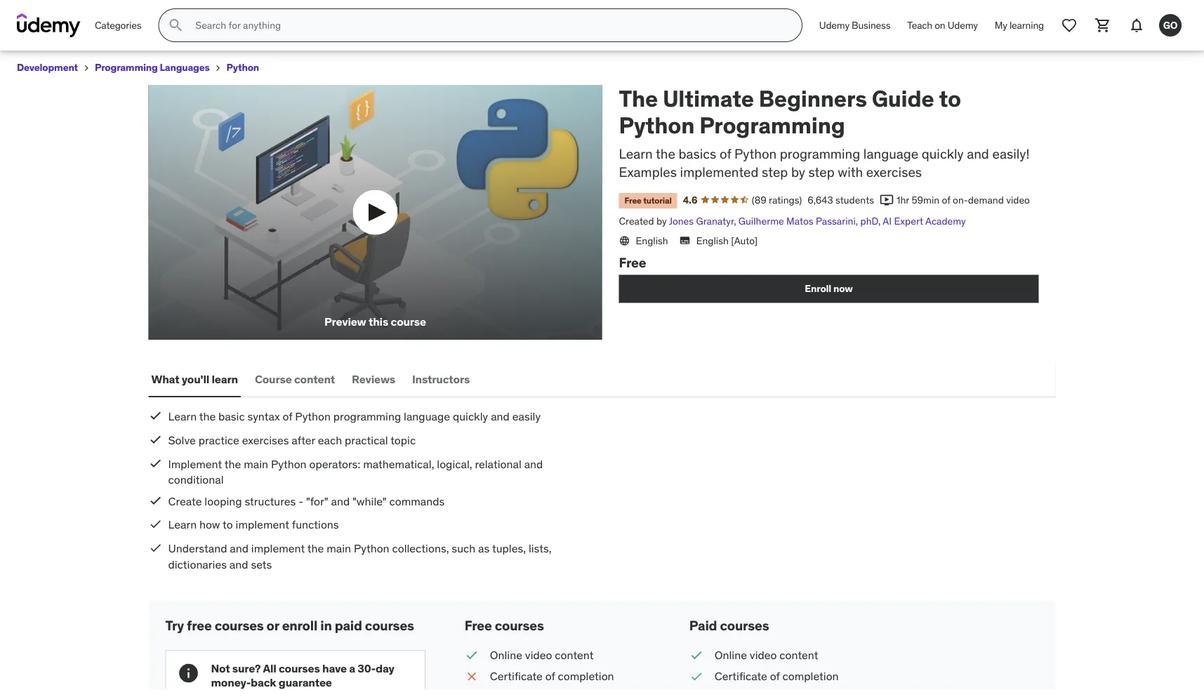 Task type: locate. For each thing, give the bounding box(es) containing it.
learn
[[212, 372, 238, 386]]

1 horizontal spatial udemy
[[948, 19, 978, 31]]

structures
[[245, 494, 296, 508]]

1 vertical spatial implement
[[251, 541, 305, 556]]

paid
[[689, 617, 717, 634]]

0 horizontal spatial completion
[[558, 669, 614, 683]]

completion
[[558, 669, 614, 683], [782, 669, 839, 683]]

what you'll learn
[[151, 372, 238, 386]]

udemy image
[[17, 13, 81, 37]]

udemy
[[819, 19, 849, 31], [948, 19, 978, 31]]

0 horizontal spatial certificate
[[490, 669, 543, 683]]

online down paid courses
[[715, 648, 747, 662]]

udemy business link
[[811, 8, 899, 42]]

1 horizontal spatial by
[[791, 164, 805, 181]]

guarantee
[[279, 675, 332, 689]]

0 horizontal spatial english
[[636, 234, 668, 247]]

step up 6,643
[[808, 164, 835, 181]]

small image for implement the main python operators: mathematical, logical, relational and conditional
[[148, 456, 163, 470]]

xsmall image
[[81, 62, 92, 74]]

language
[[863, 145, 918, 162], [404, 409, 450, 423]]

udemy inside udemy business link
[[819, 19, 849, 31]]

main inside understand and implement the main python collections, such as tuples, lists, dictionaries and sets
[[327, 541, 351, 556]]

easily
[[512, 409, 541, 423]]

1 horizontal spatial step
[[808, 164, 835, 181]]

certificate for free
[[490, 669, 543, 683]]

1 horizontal spatial certificate of completion
[[715, 669, 839, 683]]

paid
[[335, 617, 362, 634]]

1 vertical spatial main
[[327, 541, 351, 556]]

1 horizontal spatial certificate
[[715, 669, 767, 683]]

small image left 'create' at left
[[148, 493, 163, 507]]

wishlist image
[[1061, 17, 1078, 34]]

with
[[838, 164, 863, 181]]

0 horizontal spatial online video content
[[490, 648, 594, 662]]

completion for free courses
[[558, 669, 614, 683]]

english
[[636, 234, 668, 247], [696, 234, 729, 247]]

, left the ai
[[878, 215, 881, 227]]

2 horizontal spatial content
[[780, 648, 818, 662]]

2 udemy from the left
[[948, 19, 978, 31]]

1 step from the left
[[762, 164, 788, 181]]

certificate of completion down free courses
[[490, 669, 614, 683]]

1 completion from the left
[[558, 669, 614, 683]]

language up topic
[[404, 409, 450, 423]]

learn for learn how to implement functions
[[168, 518, 197, 532]]

python up after
[[295, 409, 331, 423]]

0 horizontal spatial udemy
[[819, 19, 849, 31]]

my learning
[[995, 19, 1044, 31]]

1 horizontal spatial online
[[715, 648, 747, 662]]

0 vertical spatial by
[[791, 164, 805, 181]]

python down solve practice exercises after each practical topic
[[271, 457, 307, 471]]

mathematical,
[[363, 457, 434, 471]]

courses inside not sure? all courses have a 30-day money-back guarantee
[[279, 661, 320, 676]]

0 horizontal spatial certificate of completion
[[490, 669, 614, 683]]

0 horizontal spatial main
[[244, 457, 268, 471]]

the down practice
[[225, 457, 241, 471]]

certificate down free courses
[[490, 669, 543, 683]]

programming languages link
[[95, 59, 210, 76]]

language up 1hr
[[863, 145, 918, 162]]

courses
[[215, 617, 264, 634], [365, 617, 414, 634], [495, 617, 544, 634], [720, 617, 769, 634], [279, 661, 320, 676]]

preview
[[324, 315, 366, 329]]

1 horizontal spatial video
[[750, 648, 777, 662]]

0 horizontal spatial language
[[404, 409, 450, 423]]

1 horizontal spatial programming
[[699, 111, 845, 139]]

1 vertical spatial free
[[619, 254, 646, 271]]

certificate of completion for paid courses
[[715, 669, 839, 683]]

1 certificate of completion from the left
[[490, 669, 614, 683]]

1 horizontal spatial language
[[863, 145, 918, 162]]

and left easily!
[[967, 145, 989, 162]]

python
[[226, 61, 259, 74], [619, 111, 695, 139], [734, 145, 777, 162], [295, 409, 331, 423], [271, 457, 307, 471], [354, 541, 389, 556]]

enroll now
[[805, 282, 853, 295]]

by up ratings)
[[791, 164, 805, 181]]

practice
[[198, 433, 239, 447]]

languages
[[160, 61, 210, 74]]

submit search image
[[167, 17, 184, 34]]

create looping structures - "for" and "while" commands
[[168, 494, 445, 508]]

xsmall image
[[212, 62, 224, 74]]

learn inside the ultimate beginners guide to python programming learn the basics of python programming language quickly and easily! examples implemented step by step with exercises
[[619, 145, 653, 162]]

udemy right on
[[948, 19, 978, 31]]

2 horizontal spatial video
[[1006, 193, 1030, 206]]

1 certificate from the left
[[490, 669, 543, 683]]

learn how to implement functions
[[168, 518, 339, 532]]

programming
[[780, 145, 860, 162], [333, 409, 401, 423]]

programming up practical
[[333, 409, 401, 423]]

1 horizontal spatial exercises
[[866, 164, 922, 181]]

as
[[478, 541, 490, 556]]

the down functions
[[307, 541, 324, 556]]

english down "granatyr"
[[696, 234, 729, 247]]

programming inside the ultimate beginners guide to python programming learn the basics of python programming language quickly and easily! examples implemented step by step with exercises
[[699, 111, 845, 139]]

and inside the ultimate beginners guide to python programming learn the basics of python programming language quickly and easily! examples implemented step by step with exercises
[[967, 145, 989, 162]]

2 vertical spatial learn
[[168, 518, 197, 532]]

phd
[[860, 215, 878, 227]]

1 horizontal spatial content
[[555, 648, 594, 662]]

0 horizontal spatial step
[[762, 164, 788, 181]]

english down created on the right top of the page
[[636, 234, 668, 247]]

0 horizontal spatial ,
[[734, 215, 736, 227]]

easily!
[[992, 145, 1030, 162]]

teach on udemy
[[907, 19, 978, 31]]

the inside the ultimate beginners guide to python programming learn the basics of python programming language quickly and easily! examples implemented step by step with exercises
[[656, 145, 675, 162]]

1 horizontal spatial main
[[327, 541, 351, 556]]

learn up examples
[[619, 145, 653, 162]]

0 horizontal spatial quickly
[[453, 409, 488, 423]]

content for free courses
[[555, 648, 594, 662]]

sure?
[[232, 661, 261, 676]]

to right how
[[223, 518, 233, 532]]

now
[[833, 282, 853, 295]]

python inside implement the main python operators: mathematical, logical, relational and conditional
[[271, 457, 307, 471]]

1 vertical spatial by
[[656, 215, 667, 227]]

online down free courses
[[490, 648, 522, 662]]

step up (89 ratings)
[[762, 164, 788, 181]]

python link
[[226, 59, 259, 76]]

small image left implement
[[148, 456, 163, 470]]

1 vertical spatial to
[[223, 518, 233, 532]]

main up the structures
[[244, 457, 268, 471]]

1 horizontal spatial ,
[[878, 215, 881, 227]]

how
[[199, 518, 220, 532]]

0 vertical spatial to
[[939, 84, 961, 112]]

1 english from the left
[[636, 234, 668, 247]]

collections,
[[392, 541, 449, 556]]

programming languages
[[95, 61, 210, 74]]

0 horizontal spatial to
[[223, 518, 233, 532]]

syntax
[[247, 409, 280, 423]]

python right xsmall icon
[[226, 61, 259, 74]]

0 vertical spatial implement
[[236, 518, 289, 532]]

reviews button
[[349, 362, 398, 396]]

ratings)
[[769, 193, 802, 206]]

quickly
[[922, 145, 964, 162], [453, 409, 488, 423]]

by left jones
[[656, 215, 667, 227]]

step
[[762, 164, 788, 181], [808, 164, 835, 181]]

1 vertical spatial learn
[[168, 409, 197, 423]]

2 certificate of completion from the left
[[715, 669, 839, 683]]

0 vertical spatial free
[[624, 195, 641, 206]]

6,643 students
[[808, 193, 874, 206]]

understand
[[168, 541, 227, 556]]

0 horizontal spatial programming
[[333, 409, 401, 423]]

certificate down paid courses
[[715, 669, 767, 683]]

categories button
[[86, 8, 150, 42]]

2 completion from the left
[[782, 669, 839, 683]]

quickly inside the ultimate beginners guide to python programming learn the basics of python programming language quickly and easily! examples implemented step by step with exercises
[[922, 145, 964, 162]]

0 horizontal spatial by
[[656, 215, 667, 227]]

small image
[[148, 409, 163, 423], [148, 517, 163, 531], [148, 541, 163, 555], [465, 647, 479, 663], [689, 647, 703, 663], [465, 669, 479, 684], [689, 669, 703, 684]]

Search for anything text field
[[193, 13, 785, 37]]

video down free courses
[[525, 648, 552, 662]]

online video content down paid courses
[[715, 648, 818, 662]]

1 vertical spatial exercises
[[242, 433, 289, 447]]

0 vertical spatial learn
[[619, 145, 653, 162]]

udemy inside teach on udemy link
[[948, 19, 978, 31]]

learn
[[619, 145, 653, 162], [168, 409, 197, 423], [168, 518, 197, 532]]

certificate of completion down paid courses
[[715, 669, 839, 683]]

1 online video content from the left
[[490, 648, 594, 662]]

1 horizontal spatial to
[[939, 84, 961, 112]]

categories
[[95, 19, 141, 31]]

0 horizontal spatial programming
[[95, 61, 158, 74]]

and down learn how to implement functions
[[230, 541, 249, 556]]

video down paid courses
[[750, 648, 777, 662]]

udemy left 'business'
[[819, 19, 849, 31]]

programming up with
[[780, 145, 860, 162]]

0 vertical spatial programming
[[780, 145, 860, 162]]

online video content for free courses
[[490, 648, 594, 662]]

learn up "solve"
[[168, 409, 197, 423]]

ai
[[883, 215, 892, 227]]

2 online video content from the left
[[715, 648, 818, 662]]

created by jones granatyr , guilherme matos passarini, phd , ai expert academy
[[619, 215, 966, 227]]

functions
[[292, 518, 339, 532]]

the up examples
[[656, 145, 675, 162]]

1 vertical spatial language
[[404, 409, 450, 423]]

video right demand
[[1006, 193, 1030, 206]]

shopping cart with 0 items image
[[1095, 17, 1111, 34]]

looping
[[205, 494, 242, 508]]

demand
[[968, 193, 1004, 206]]

of inside the ultimate beginners guide to python programming learn the basics of python programming language quickly and easily! examples implemented step by step with exercises
[[720, 145, 731, 162]]

1 udemy from the left
[[819, 19, 849, 31]]

0 vertical spatial language
[[863, 145, 918, 162]]

0 horizontal spatial content
[[294, 372, 335, 386]]

the left basic
[[199, 409, 216, 423]]

python down "while"
[[354, 541, 389, 556]]

and right relational
[[524, 457, 543, 471]]

and left sets
[[229, 557, 248, 571]]

day
[[376, 661, 394, 676]]

quickly down instructors button
[[453, 409, 488, 423]]

1 horizontal spatial completion
[[782, 669, 839, 683]]

free
[[187, 617, 212, 634]]

implement
[[168, 457, 222, 471]]

online video content for paid courses
[[715, 648, 818, 662]]

,
[[734, 215, 736, 227], [878, 215, 881, 227]]

exercises up 1hr
[[866, 164, 922, 181]]

video for paid courses
[[750, 648, 777, 662]]

on-
[[953, 193, 968, 206]]

1 vertical spatial programming
[[699, 111, 845, 139]]

"while"
[[352, 494, 387, 508]]

learn the basic syntax of python programming language quickly and easily
[[168, 409, 541, 423]]

1 online from the left
[[490, 648, 522, 662]]

2 english from the left
[[696, 234, 729, 247]]

quickly up 59min
[[922, 145, 964, 162]]

0 vertical spatial programming
[[95, 61, 158, 74]]

1 horizontal spatial quickly
[[922, 145, 964, 162]]

the
[[656, 145, 675, 162], [199, 409, 216, 423], [225, 457, 241, 471], [307, 541, 324, 556]]

, up english [auto]
[[734, 215, 736, 227]]

0 horizontal spatial online
[[490, 648, 522, 662]]

to right guide
[[939, 84, 961, 112]]

main down functions
[[327, 541, 351, 556]]

to inside the ultimate beginners guide to python programming learn the basics of python programming language quickly and easily! examples implemented step by step with exercises
[[939, 84, 961, 112]]

practical
[[345, 433, 388, 447]]

learning
[[1009, 19, 1044, 31]]

udemy business
[[819, 19, 890, 31]]

0 vertical spatial exercises
[[866, 164, 922, 181]]

notifications image
[[1128, 17, 1145, 34]]

0 vertical spatial quickly
[[922, 145, 964, 162]]

online video content down free courses
[[490, 648, 594, 662]]

course
[[255, 372, 292, 386]]

2 certificate from the left
[[715, 669, 767, 683]]

1 horizontal spatial online video content
[[715, 648, 818, 662]]

a
[[349, 661, 355, 676]]

expert
[[894, 215, 923, 227]]

the inside implement the main python operators: mathematical, logical, relational and conditional
[[225, 457, 241, 471]]

ai expert academy link
[[883, 215, 966, 227]]

implement up sets
[[251, 541, 305, 556]]

learn down 'create' at left
[[168, 518, 197, 532]]

0 horizontal spatial video
[[525, 648, 552, 662]]

1 horizontal spatial programming
[[780, 145, 860, 162]]

dictionaries
[[168, 557, 227, 571]]

1 horizontal spatial english
[[696, 234, 729, 247]]

small image
[[880, 193, 894, 207], [148, 433, 163, 447], [148, 456, 163, 470], [148, 493, 163, 507]]

2 vertical spatial free
[[465, 617, 492, 634]]

matos
[[786, 215, 813, 227]]

2 , from the left
[[878, 215, 881, 227]]

certificate
[[490, 669, 543, 683], [715, 669, 767, 683]]

online
[[490, 648, 522, 662], [715, 648, 747, 662]]

free for free tutorial
[[624, 195, 641, 206]]

0 vertical spatial main
[[244, 457, 268, 471]]

implement
[[236, 518, 289, 532], [251, 541, 305, 556]]

2 online from the left
[[715, 648, 747, 662]]

exercises down syntax
[[242, 433, 289, 447]]

1 vertical spatial quickly
[[453, 409, 488, 423]]

implement down the structures
[[236, 518, 289, 532]]

0 horizontal spatial exercises
[[242, 433, 289, 447]]

content
[[294, 372, 335, 386], [555, 648, 594, 662], [780, 648, 818, 662]]

small image left "solve"
[[148, 433, 163, 447]]



Task type: describe. For each thing, give the bounding box(es) containing it.
go link
[[1153, 8, 1187, 42]]

business
[[852, 19, 890, 31]]

sets
[[251, 557, 272, 571]]

free for free courses
[[465, 617, 492, 634]]

students
[[835, 193, 874, 206]]

enroll now button
[[619, 275, 1039, 303]]

the ultimate beginners guide to python programming learn the basics of python programming language quickly and easily! examples implemented step by step with exercises
[[619, 84, 1030, 181]]

reviews
[[352, 372, 395, 386]]

content inside course content button
[[294, 372, 335, 386]]

my
[[995, 19, 1007, 31]]

free for free
[[619, 254, 646, 271]]

small image left 1hr
[[880, 193, 894, 207]]

development link
[[17, 59, 78, 76]]

jones
[[669, 215, 694, 227]]

preview this course
[[324, 315, 426, 329]]

[auto]
[[731, 234, 758, 247]]

30-
[[358, 661, 376, 676]]

free tutorial
[[624, 195, 672, 206]]

have
[[322, 661, 347, 676]]

language inside the ultimate beginners guide to python programming learn the basics of python programming language quickly and easily! examples implemented step by step with exercises
[[863, 145, 918, 162]]

implement inside understand and implement the main python collections, such as tuples, lists, dictionaries and sets
[[251, 541, 305, 556]]

6,643
[[808, 193, 833, 206]]

academy
[[925, 215, 966, 227]]

closed captions image
[[679, 235, 691, 246]]

beginners
[[759, 84, 867, 112]]

after
[[292, 433, 315, 447]]

solve
[[168, 433, 196, 447]]

paid courses
[[689, 617, 769, 634]]

try free courses or enroll in paid courses
[[165, 617, 414, 634]]

basics
[[679, 145, 716, 162]]

free courses
[[465, 617, 544, 634]]

content for paid courses
[[780, 648, 818, 662]]

certificate of completion for free courses
[[490, 669, 614, 683]]

jones granatyr link
[[669, 215, 734, 227]]

english for english
[[636, 234, 668, 247]]

course
[[391, 315, 426, 329]]

or
[[267, 617, 279, 634]]

4.6
[[683, 193, 697, 206]]

2 step from the left
[[808, 164, 835, 181]]

teach
[[907, 19, 932, 31]]

go
[[1163, 19, 1178, 31]]

understand and implement the main python collections, such as tuples, lists, dictionaries and sets
[[168, 541, 552, 571]]

and left easily
[[491, 409, 510, 423]]

instructors button
[[409, 362, 473, 396]]

and inside implement the main python operators: mathematical, logical, relational and conditional
[[524, 457, 543, 471]]

python up implemented
[[734, 145, 777, 162]]

in
[[320, 617, 332, 634]]

instructors
[[412, 372, 470, 386]]

guilherme
[[738, 215, 784, 227]]

on
[[935, 19, 945, 31]]

-
[[299, 494, 303, 508]]

enroll
[[282, 617, 317, 634]]

1 vertical spatial programming
[[333, 409, 401, 423]]

teach on udemy link
[[899, 8, 986, 42]]

59min
[[912, 193, 939, 206]]

exercises inside the ultimate beginners guide to python programming learn the basics of python programming language quickly and easily! examples implemented step by step with exercises
[[866, 164, 922, 181]]

completion for paid courses
[[782, 669, 839, 683]]

my learning link
[[986, 8, 1052, 42]]

course content button
[[252, 362, 338, 396]]

"for"
[[306, 494, 328, 508]]

preview this course button
[[148, 85, 602, 340]]

create
[[168, 494, 202, 508]]

(89 ratings)
[[752, 193, 802, 206]]

main inside implement the main python operators: mathematical, logical, relational and conditional
[[244, 457, 268, 471]]

relational
[[475, 457, 521, 471]]

development
[[17, 61, 78, 74]]

by inside the ultimate beginners guide to python programming learn the basics of python programming language quickly and easily! examples implemented step by step with exercises
[[791, 164, 805, 181]]

python inside understand and implement the main python collections, such as tuples, lists, dictionaries and sets
[[354, 541, 389, 556]]

small image for create looping structures - "for" and "while" commands
[[148, 493, 163, 507]]

certificate for paid
[[715, 669, 767, 683]]

ultimate
[[663, 84, 754, 112]]

examples
[[619, 164, 677, 181]]

python up examples
[[619, 111, 695, 139]]

course language image
[[619, 235, 630, 246]]

programming inside the ultimate beginners guide to python programming learn the basics of python programming language quickly and easily! examples implemented step by step with exercises
[[780, 145, 860, 162]]

what
[[151, 372, 179, 386]]

what you'll learn button
[[148, 362, 241, 396]]

the inside understand and implement the main python collections, such as tuples, lists, dictionaries and sets
[[307, 541, 324, 556]]

learn for learn the basic syntax of python programming language quickly and easily
[[168, 409, 197, 423]]

you'll
[[182, 372, 209, 386]]

guide
[[872, 84, 934, 112]]

not sure? all courses have a 30-day money-back guarantee
[[211, 661, 394, 689]]

operators:
[[309, 457, 360, 471]]

implemented
[[680, 164, 759, 181]]

tuples,
[[492, 541, 526, 556]]

1hr
[[897, 193, 909, 206]]

enroll
[[805, 282, 831, 295]]

online for paid
[[715, 648, 747, 662]]

created
[[619, 215, 654, 227]]

tutorial
[[643, 195, 672, 206]]

guilherme matos passarini, phd link
[[738, 215, 878, 227]]

not
[[211, 661, 230, 676]]

online for free
[[490, 648, 522, 662]]

video for free courses
[[525, 648, 552, 662]]

and right "for"
[[331, 494, 350, 508]]

1 , from the left
[[734, 215, 736, 227]]

such
[[452, 541, 475, 556]]

the
[[619, 84, 658, 112]]

small image for solve practice exercises after each practical topic
[[148, 433, 163, 447]]

english for english [auto]
[[696, 234, 729, 247]]

passarini,
[[816, 215, 858, 227]]

(89
[[752, 193, 766, 206]]



Task type: vqa. For each thing, say whether or not it's contained in the screenshot.
Show all Web Development courses 'LINK' at the left of page
no



